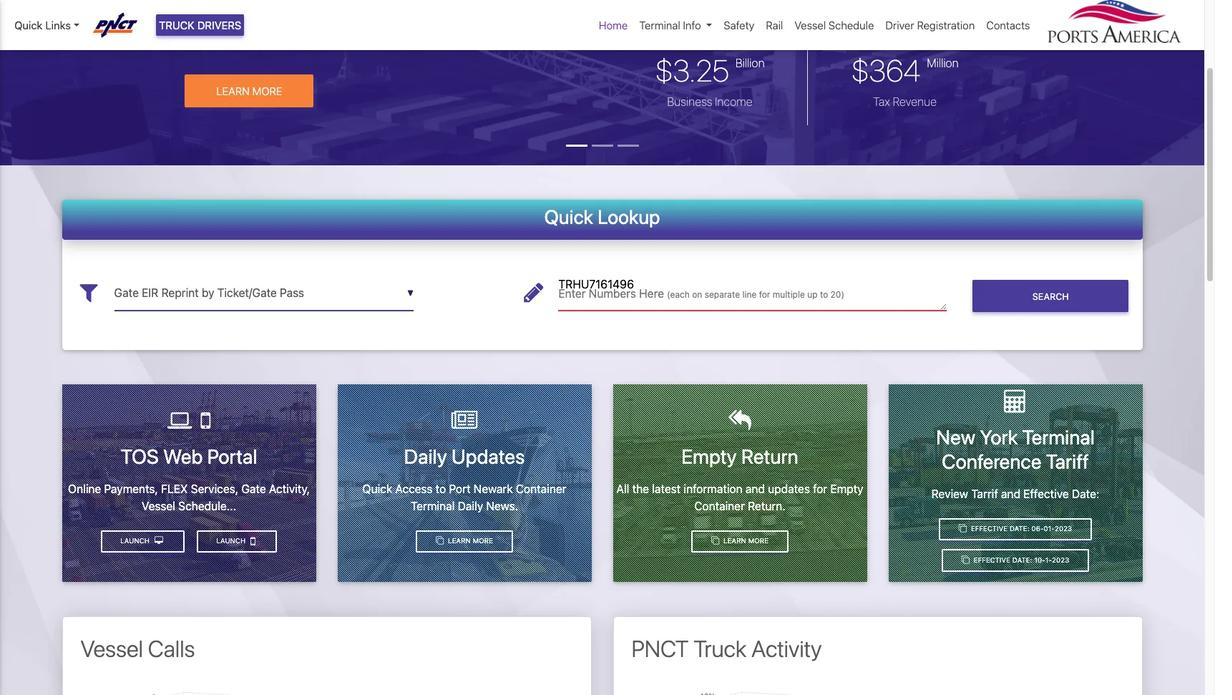 Task type: describe. For each thing, give the bounding box(es) containing it.
newark inside pnct's schedule of services opens a world of possibilities.                                 over 45 international destinations for shippers moving freight through port newark container terminal. 811 million sq.ft. of industrial space within 1.5 hrs of pnct terminal.
[[446, 8, 484, 21]]

revenue
[[893, 95, 937, 108]]

all the latest information and updates for empty container return.
[[617, 482, 864, 512]]

services,
[[191, 482, 238, 495]]

driver registration
[[886, 19, 975, 31]]

online payments, flex services, gate activity, vessel schedule...
[[68, 482, 310, 512]]

effective date: 06-01-2023
[[969, 525, 1072, 533]]

terminal info link
[[634, 11, 718, 39]]

enter
[[559, 287, 586, 300]]

opens
[[325, 0, 357, 3]]

daily inside quick access to port newark container terminal daily news.
[[458, 499, 483, 512]]

more inside button
[[252, 84, 282, 97]]

learn more for empty return
[[722, 537, 769, 545]]

0 horizontal spatial daily
[[404, 445, 447, 468]]

destinations
[[181, 8, 242, 21]]

activity
[[752, 635, 822, 662]]

45
[[500, 0, 514, 3]]

learn more for daily updates
[[446, 537, 493, 545]]

1-
[[1046, 556, 1052, 564]]

tax
[[873, 95, 890, 108]]

to inside enter numbers here (each on separate line for multiple up to 20)
[[820, 289, 828, 300]]

pnct's
[[181, 0, 217, 3]]

newark inside quick access to port newark container terminal daily news.
[[474, 482, 513, 495]]

lookup
[[598, 205, 660, 228]]

vessel schedule link
[[789, 11, 880, 39]]

0 vertical spatial date:
[[1072, 487, 1100, 500]]

portal
[[207, 445, 257, 468]]

empty return
[[682, 445, 799, 468]]

rail link
[[760, 11, 789, 39]]

terminal inside quick access to port newark container terminal daily news.
[[411, 499, 455, 512]]

effective date: 10-1-2023
[[972, 556, 1070, 564]]

latest
[[652, 482, 681, 495]]

truck drivers link
[[156, 14, 244, 36]]

business income
[[667, 95, 753, 108]]

million inside pnct's schedule of services opens a world of possibilities.                                 over 45 international destinations for shippers moving freight through port newark container terminal. 811 million sq.ft. of industrial space within 1.5 hrs of pnct terminal.
[[199, 26, 230, 39]]

learn for empty
[[724, 537, 746, 545]]

contacts link
[[981, 11, 1036, 39]]

safety link
[[718, 11, 760, 39]]

drivers
[[197, 19, 241, 31]]

811
[[181, 26, 196, 39]]

vessel schedule
[[795, 19, 874, 31]]

container inside pnct's schedule of services opens a world of possibilities.                                 over 45 international destinations for shippers moving freight through port newark container terminal. 811 million sq.ft. of industrial space within 1.5 hrs of pnct terminal.
[[486, 8, 535, 21]]

online
[[68, 482, 101, 495]]

quick lookup
[[544, 205, 660, 228]]

calls
[[148, 635, 195, 662]]

2023 for 1-
[[1052, 556, 1070, 564]]

1 horizontal spatial terminal.
[[538, 8, 583, 21]]

clone image for daily
[[436, 537, 444, 545]]

flex
[[161, 482, 188, 495]]

within
[[358, 26, 387, 39]]

1 launch link from the left
[[197, 530, 277, 553]]

clone image inside effective date: 10-1-2023 'link'
[[962, 556, 970, 564]]

1 vertical spatial terminal.
[[469, 26, 514, 39]]

container inside all the latest information and updates for empty container return.
[[695, 499, 745, 512]]

port inside quick access to port newark container terminal daily news.
[[449, 482, 471, 495]]

contacts
[[987, 19, 1030, 31]]

1 horizontal spatial and
[[1001, 487, 1021, 500]]

payments,
[[104, 482, 158, 495]]

through
[[381, 8, 421, 21]]

$364
[[851, 52, 921, 88]]

effective date: 06-01-2023 link
[[939, 518, 1092, 541]]

web
[[163, 445, 203, 468]]

industrial
[[277, 26, 322, 39]]

effective for effective date: 10-1-2023
[[974, 556, 1011, 564]]

a
[[359, 0, 365, 3]]

income
[[715, 95, 753, 108]]

learn more link for return
[[692, 530, 789, 553]]

clone image
[[959, 525, 967, 533]]

driver
[[886, 19, 915, 31]]

clone image for empty
[[712, 537, 720, 545]]

home link
[[593, 11, 634, 39]]

pnct's schedule of services opens a world of possibilities.                                 over 45 international destinations for shippers moving freight through port newark container terminal. 811 million sq.ft. of industrial space within 1.5 hrs of pnct terminal.
[[181, 0, 583, 39]]

of right sq.ft.
[[264, 26, 274, 39]]

the
[[633, 482, 649, 495]]

updates
[[452, 445, 525, 468]]

information
[[684, 482, 743, 495]]

vessel calls
[[81, 635, 195, 662]]

learn more button
[[185, 74, 314, 108]]

hrs
[[405, 26, 422, 39]]

schedule...
[[178, 499, 236, 512]]

for inside pnct's schedule of services opens a world of possibilities.                                 over 45 international destinations for shippers moving freight through port newark container terminal. 811 million sq.ft. of industrial space within 1.5 hrs of pnct terminal.
[[244, 8, 258, 21]]

driver registration link
[[880, 11, 981, 39]]

news.
[[486, 499, 518, 512]]

daily updates
[[404, 445, 525, 468]]

return
[[741, 445, 799, 468]]

rail
[[766, 19, 783, 31]]

return.
[[748, 499, 786, 512]]

activity,
[[269, 482, 310, 495]]

1 horizontal spatial pnct
[[632, 635, 689, 662]]

more for empty return
[[748, 537, 769, 545]]

new york terminal conference tariff
[[936, 425, 1095, 473]]

separate
[[705, 289, 740, 300]]

links
[[45, 19, 71, 31]]

business
[[667, 95, 713, 108]]

sq.ft.
[[233, 26, 261, 39]]

▼
[[407, 288, 414, 299]]

numbers
[[589, 287, 636, 300]]

over
[[474, 0, 497, 3]]

of right "hrs"
[[425, 26, 435, 39]]

tax revenue
[[873, 95, 937, 108]]

vessel for calls
[[81, 635, 143, 662]]

$3.25 billion
[[655, 52, 765, 88]]

and inside all the latest information and updates for empty container return.
[[746, 482, 765, 495]]



Task type: vqa. For each thing, say whether or not it's contained in the screenshot.
the PNCT corresponding to PNCT | All rights reserved © 2023.
no



Task type: locate. For each thing, give the bounding box(es) containing it.
vessel down flex
[[142, 499, 175, 512]]

1 vertical spatial quick
[[544, 205, 593, 228]]

learn down quick access to port newark container terminal daily news. on the bottom of page
[[448, 537, 471, 545]]

launch left mobile icon
[[216, 537, 248, 545]]

more down sq.ft.
[[252, 84, 282, 97]]

2 horizontal spatial learn
[[724, 537, 746, 545]]

2 horizontal spatial terminal
[[1023, 425, 1095, 449]]

learn more link for updates
[[416, 530, 513, 553]]

1 horizontal spatial empty
[[831, 482, 864, 495]]

1 horizontal spatial launch
[[216, 537, 248, 545]]

effective down effective date: 06-01-2023 link
[[974, 556, 1011, 564]]

for down schedule
[[244, 8, 258, 21]]

access
[[395, 482, 433, 495]]

info
[[683, 19, 701, 31]]

1 horizontal spatial terminal
[[639, 19, 681, 31]]

2 vertical spatial for
[[813, 482, 828, 495]]

0 vertical spatial container
[[486, 8, 535, 21]]

effective up the '01-'
[[1024, 487, 1069, 500]]

0 horizontal spatial and
[[746, 482, 765, 495]]

container down 45
[[486, 8, 535, 21]]

port
[[423, 8, 443, 21], [449, 482, 471, 495]]

0 vertical spatial empty
[[682, 445, 737, 468]]

daily
[[404, 445, 447, 468], [458, 499, 483, 512]]

here
[[639, 287, 664, 300]]

1 horizontal spatial million
[[927, 56, 959, 69]]

1 vertical spatial million
[[927, 56, 959, 69]]

learn more down sq.ft.
[[216, 84, 282, 97]]

for inside enter numbers here (each on separate line for multiple up to 20)
[[759, 289, 771, 300]]

date: left 06-
[[1010, 525, 1030, 533]]

launch for mobile icon
[[216, 537, 248, 545]]

effective inside 'link'
[[974, 556, 1011, 564]]

1 horizontal spatial quick
[[363, 482, 392, 495]]

date: down tariff
[[1072, 487, 1100, 500]]

2 horizontal spatial clone image
[[962, 556, 970, 564]]

container inside quick access to port newark container terminal daily news.
[[516, 482, 567, 495]]

0 horizontal spatial terminal
[[411, 499, 455, 512]]

launch for desktop icon
[[120, 537, 152, 545]]

1 vertical spatial empty
[[831, 482, 864, 495]]

terminal info
[[639, 19, 701, 31]]

2 vertical spatial terminal
[[411, 499, 455, 512]]

container up news. at the bottom left of the page
[[516, 482, 567, 495]]

quick for quick links
[[14, 19, 43, 31]]

port down "possibilities."
[[423, 8, 443, 21]]

0 vertical spatial vessel
[[795, 19, 826, 31]]

learn
[[216, 84, 250, 97], [448, 537, 471, 545], [724, 537, 746, 545]]

0 horizontal spatial learn more link
[[416, 530, 513, 553]]

1 vertical spatial for
[[759, 289, 771, 300]]

quick for quick access to port newark container terminal daily news.
[[363, 482, 392, 495]]

newark down over
[[446, 8, 484, 21]]

2 vertical spatial effective
[[974, 556, 1011, 564]]

for
[[244, 8, 258, 21], [759, 289, 771, 300], [813, 482, 828, 495]]

1 learn more link from the left
[[416, 530, 513, 553]]

welcome to port newmark container terminal image
[[0, 0, 1205, 245]]

more for daily updates
[[473, 537, 493, 545]]

1 vertical spatial effective
[[971, 525, 1008, 533]]

empty up information
[[682, 445, 737, 468]]

for inside all the latest information and updates for empty container return.
[[813, 482, 828, 495]]

truck left activity
[[694, 635, 747, 662]]

clone image down all the latest information and updates for empty container return.
[[712, 537, 720, 545]]

schedule
[[220, 0, 266, 3]]

empty
[[682, 445, 737, 468], [831, 482, 864, 495]]

1 horizontal spatial more
[[473, 537, 493, 545]]

quick inside quick access to port newark container terminal daily news.
[[363, 482, 392, 495]]

1 horizontal spatial truck
[[694, 635, 747, 662]]

1 vertical spatial terminal
[[1023, 425, 1095, 449]]

terminal. down over
[[469, 26, 514, 39]]

0 horizontal spatial port
[[423, 8, 443, 21]]

2 launch link from the left
[[101, 530, 185, 553]]

registration
[[917, 19, 975, 31]]

conference
[[942, 449, 1042, 473]]

multiple
[[773, 289, 805, 300]]

1 horizontal spatial launch link
[[197, 530, 277, 553]]

2023 for 01-
[[1055, 525, 1072, 533]]

pnct truck activity
[[632, 635, 822, 662]]

1 vertical spatial date:
[[1010, 525, 1030, 533]]

launch link down payments,
[[101, 530, 185, 553]]

clone image down quick access to port newark container terminal daily news. on the bottom of page
[[436, 537, 444, 545]]

space
[[325, 26, 355, 39]]

1 vertical spatial vessel
[[142, 499, 175, 512]]

review tarrif and effective date:
[[932, 487, 1100, 500]]

truck down pnct's
[[159, 19, 195, 31]]

1 vertical spatial daily
[[458, 499, 483, 512]]

review
[[932, 487, 969, 500]]

None text field
[[114, 276, 414, 311]]

06-
[[1032, 525, 1044, 533]]

1 horizontal spatial clone image
[[712, 537, 720, 545]]

date: inside 'link'
[[1013, 556, 1033, 564]]

terminal up tariff
[[1023, 425, 1095, 449]]

2 vertical spatial vessel
[[81, 635, 143, 662]]

learn more down return. at the right of the page
[[722, 537, 769, 545]]

of
[[268, 0, 279, 3], [398, 0, 408, 3], [264, 26, 274, 39], [425, 26, 435, 39]]

tos
[[121, 445, 159, 468]]

port down the daily updates
[[449, 482, 471, 495]]

2023 inside effective date: 06-01-2023 link
[[1055, 525, 1072, 533]]

learn more inside button
[[216, 84, 282, 97]]

vessel inside online payments, flex services, gate activity, vessel schedule...
[[142, 499, 175, 512]]

effective for effective date: 06-01-2023
[[971, 525, 1008, 533]]

and
[[746, 482, 765, 495], [1001, 487, 1021, 500]]

for right line
[[759, 289, 771, 300]]

quick left lookup
[[544, 205, 593, 228]]

2023 right 06-
[[1055, 525, 1072, 533]]

container down information
[[695, 499, 745, 512]]

learn more link
[[416, 530, 513, 553], [692, 530, 789, 553]]

1 vertical spatial pnct
[[632, 635, 689, 662]]

learn more
[[216, 84, 282, 97], [446, 537, 493, 545], [722, 537, 769, 545]]

2023 right 10-
[[1052, 556, 1070, 564]]

1 horizontal spatial to
[[820, 289, 828, 300]]

to right access
[[436, 482, 446, 495]]

terminal inside new york terminal conference tariff
[[1023, 425, 1095, 449]]

shippers
[[261, 8, 304, 21]]

newark up news. at the bottom left of the page
[[474, 482, 513, 495]]

0 vertical spatial truck
[[159, 19, 195, 31]]

moving
[[306, 8, 343, 21]]

0 horizontal spatial terminal.
[[469, 26, 514, 39]]

0 horizontal spatial million
[[199, 26, 230, 39]]

services
[[281, 0, 323, 3]]

1 horizontal spatial port
[[449, 482, 471, 495]]

0 vertical spatial million
[[199, 26, 230, 39]]

pnct
[[438, 26, 466, 39], [632, 635, 689, 662]]

terminal left the info at the top
[[639, 19, 681, 31]]

million down destinations
[[199, 26, 230, 39]]

learn down all the latest information and updates for empty container return.
[[724, 537, 746, 545]]

million down registration
[[927, 56, 959, 69]]

0 horizontal spatial learn more
[[216, 84, 282, 97]]

learn down sq.ft.
[[216, 84, 250, 97]]

tariff
[[1046, 449, 1089, 473]]

quick links link
[[14, 17, 79, 33]]

mobile image
[[250, 535, 255, 547]]

0 horizontal spatial more
[[252, 84, 282, 97]]

20)
[[831, 289, 845, 300]]

for right updates
[[813, 482, 828, 495]]

empty inside all the latest information and updates for empty container return.
[[831, 482, 864, 495]]

0 vertical spatial to
[[820, 289, 828, 300]]

and right tarrif
[[1001, 487, 1021, 500]]

date: left 10-
[[1013, 556, 1033, 564]]

to inside quick access to port newark container terminal daily news.
[[436, 482, 446, 495]]

date: for 01-
[[1010, 525, 1030, 533]]

quick links
[[14, 19, 71, 31]]

1 vertical spatial 2023
[[1052, 556, 1070, 564]]

learn for daily
[[448, 537, 471, 545]]

learn more link down quick access to port newark container terminal daily news. on the bottom of page
[[416, 530, 513, 553]]

clone image
[[436, 537, 444, 545], [712, 537, 720, 545], [962, 556, 970, 564]]

1 horizontal spatial learn more link
[[692, 530, 789, 553]]

new
[[936, 425, 976, 449]]

1 vertical spatial truck
[[694, 635, 747, 662]]

daily up access
[[404, 445, 447, 468]]

more down news. at the bottom left of the page
[[473, 537, 493, 545]]

0 horizontal spatial empty
[[682, 445, 737, 468]]

quick
[[14, 19, 43, 31], [544, 205, 593, 228], [363, 482, 392, 495]]

search
[[1033, 291, 1069, 302]]

0 vertical spatial port
[[423, 8, 443, 21]]

truck
[[159, 19, 195, 31], [694, 635, 747, 662]]

and up return. at the right of the page
[[746, 482, 765, 495]]

possibilities.
[[411, 0, 471, 3]]

2 horizontal spatial quick
[[544, 205, 593, 228]]

vessel left calls
[[81, 635, 143, 662]]

launch left desktop icon
[[120, 537, 152, 545]]

2 vertical spatial date:
[[1013, 556, 1033, 564]]

0 horizontal spatial quick
[[14, 19, 43, 31]]

1 launch from the left
[[216, 537, 248, 545]]

terminal. down international
[[538, 8, 583, 21]]

empty right updates
[[831, 482, 864, 495]]

line
[[743, 289, 757, 300]]

launch link
[[197, 530, 277, 553], [101, 530, 185, 553]]

2023 inside effective date: 10-1-2023 'link'
[[1052, 556, 1070, 564]]

1 vertical spatial container
[[516, 482, 567, 495]]

0 horizontal spatial to
[[436, 482, 446, 495]]

learn more link down all the latest information and updates for empty container return.
[[692, 530, 789, 553]]

all
[[617, 482, 630, 495]]

to
[[820, 289, 828, 300], [436, 482, 446, 495]]

effective right clone icon
[[971, 525, 1008, 533]]

enter numbers here (each on separate line for multiple up to 20)
[[559, 287, 845, 300]]

2023
[[1055, 525, 1072, 533], [1052, 556, 1070, 564]]

0 vertical spatial for
[[244, 8, 258, 21]]

1 horizontal spatial learn more
[[446, 537, 493, 545]]

updates
[[768, 482, 810, 495]]

learn inside button
[[216, 84, 250, 97]]

1 horizontal spatial for
[[759, 289, 771, 300]]

york
[[980, 425, 1018, 449]]

0 vertical spatial terminal
[[639, 19, 681, 31]]

more down return. at the right of the page
[[748, 537, 769, 545]]

1 vertical spatial newark
[[474, 482, 513, 495]]

international
[[516, 0, 578, 3]]

0 horizontal spatial launch
[[120, 537, 152, 545]]

container
[[486, 8, 535, 21], [516, 482, 567, 495], [695, 499, 745, 512]]

2 horizontal spatial more
[[748, 537, 769, 545]]

0 vertical spatial quick
[[14, 19, 43, 31]]

None text field
[[559, 276, 947, 311]]

0 vertical spatial daily
[[404, 445, 447, 468]]

terminal.
[[538, 8, 583, 21], [469, 26, 514, 39]]

1 vertical spatial to
[[436, 482, 446, 495]]

2 learn more link from the left
[[692, 530, 789, 553]]

1 horizontal spatial learn
[[448, 537, 471, 545]]

1 horizontal spatial daily
[[458, 499, 483, 512]]

newark
[[446, 8, 484, 21], [474, 482, 513, 495]]

quick left access
[[363, 482, 392, 495]]

0 horizontal spatial clone image
[[436, 537, 444, 545]]

0 horizontal spatial truck
[[159, 19, 195, 31]]

2 vertical spatial quick
[[363, 482, 392, 495]]

of up shippers
[[268, 0, 279, 3]]

port inside pnct's schedule of services opens a world of possibilities.                                 over 45 international destinations for shippers moving freight through port newark container terminal. 811 million sq.ft. of industrial space within 1.5 hrs of pnct terminal.
[[423, 8, 443, 21]]

tos web portal
[[121, 445, 257, 468]]

learn more down quick access to port newark container terminal daily news. on the bottom of page
[[446, 537, 493, 545]]

desktop image
[[155, 537, 163, 545]]

vessel for schedule
[[795, 19, 826, 31]]

to right up
[[820, 289, 828, 300]]

up
[[808, 289, 818, 300]]

pnct inside pnct's schedule of services opens a world of possibilities.                                 over 45 international destinations for shippers moving freight through port newark container terminal. 811 million sq.ft. of industrial space within 1.5 hrs of pnct terminal.
[[438, 26, 466, 39]]

terminal down access
[[411, 499, 455, 512]]

0 vertical spatial 2023
[[1055, 525, 1072, 533]]

0 horizontal spatial launch link
[[101, 530, 185, 553]]

effective date: 10-1-2023 link
[[942, 549, 1089, 572]]

home
[[599, 19, 628, 31]]

vessel right rail
[[795, 19, 826, 31]]

gate
[[241, 482, 266, 495]]

world
[[368, 0, 395, 3]]

2 vertical spatial container
[[695, 499, 745, 512]]

10-
[[1035, 556, 1046, 564]]

truck drivers
[[159, 19, 241, 31]]

search button
[[973, 280, 1129, 312]]

0 horizontal spatial learn
[[216, 84, 250, 97]]

quick access to port newark container terminal daily news.
[[363, 482, 567, 512]]

daily left news. at the bottom left of the page
[[458, 499, 483, 512]]

2 horizontal spatial for
[[813, 482, 828, 495]]

quick left links
[[14, 19, 43, 31]]

1.5
[[390, 26, 403, 39]]

0 vertical spatial pnct
[[438, 26, 466, 39]]

vessel
[[795, 19, 826, 31], [142, 499, 175, 512], [81, 635, 143, 662]]

quick for quick lookup
[[544, 205, 593, 228]]

tarrif
[[972, 487, 998, 500]]

of up through
[[398, 0, 408, 3]]

0 horizontal spatial pnct
[[438, 26, 466, 39]]

2 horizontal spatial learn more
[[722, 537, 769, 545]]

date: for 1-
[[1013, 556, 1033, 564]]

0 vertical spatial newark
[[446, 8, 484, 21]]

clone image down clone icon
[[962, 556, 970, 564]]

launch
[[216, 537, 248, 545], [120, 537, 152, 545]]

1 vertical spatial port
[[449, 482, 471, 495]]

$364 million
[[851, 52, 959, 88]]

launch link down schedule...
[[197, 530, 277, 553]]

0 vertical spatial terminal.
[[538, 8, 583, 21]]

0 vertical spatial effective
[[1024, 487, 1069, 500]]

$3.25
[[655, 52, 729, 88]]

0 horizontal spatial for
[[244, 8, 258, 21]]

million inside $364 million
[[927, 56, 959, 69]]

2 launch from the left
[[120, 537, 152, 545]]



